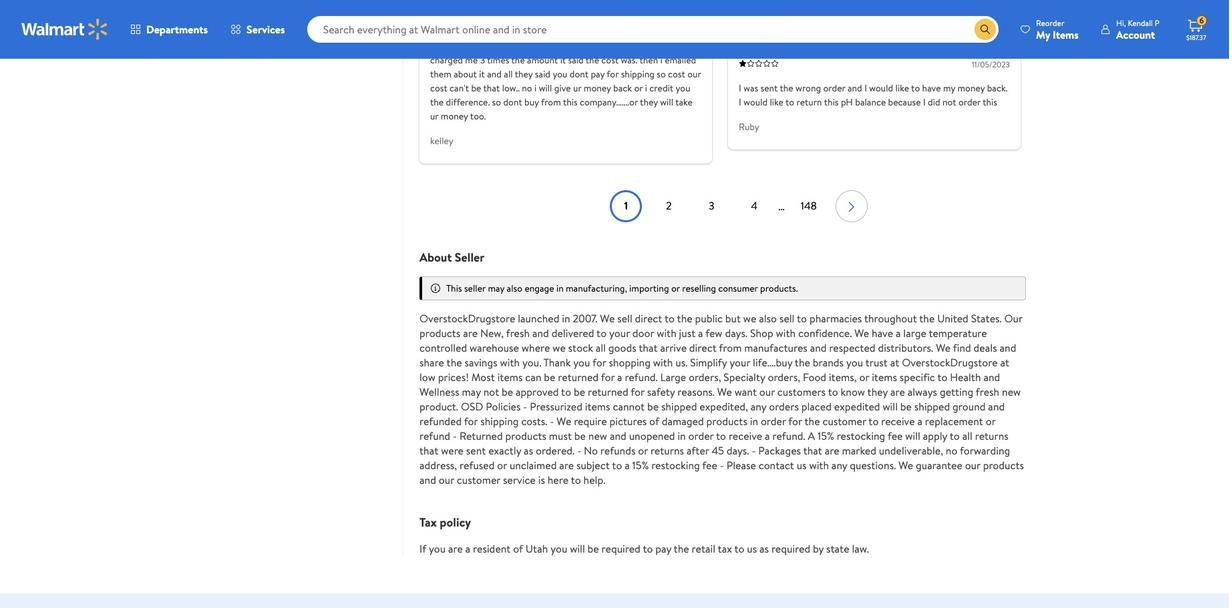 Task type: vqa. For each thing, say whether or not it's contained in the screenshot.
Be
yes



Task type: describe. For each thing, give the bounding box(es) containing it.
0 vertical spatial new
[[1002, 385, 1021, 400]]

and inside i was sent the wrong order and i would like to have my money back. i would like to return this ph balance because i did not order this
[[848, 82, 862, 95]]

...
[[778, 199, 785, 214]]

07/05/2023
[[660, 17, 701, 28]]

damaged
[[662, 414, 704, 429]]

my
[[1036, 27, 1050, 42]]

- right policies
[[523, 400, 527, 414]]

my inside dont buy from this company.. when i paid for my oatmeal they charged me 3 times the amount it said the cost was. then i emailed them about it and all they said you dont pay for shipping so cost our cost can't be that low.. no i will give ur money back or i credit you the difference. so dont buy from this company.......or they will take ur money too.
[[610, 40, 623, 53]]

1 horizontal spatial as
[[760, 542, 769, 557]]

2 sell from the left
[[780, 311, 795, 326]]

account
[[1116, 27, 1155, 42]]

1 vertical spatial your
[[730, 356, 750, 370]]

the left retail
[[674, 542, 689, 557]]

amount
[[527, 54, 558, 67]]

if
[[420, 542, 426, 557]]

1 link
[[610, 190, 642, 223]]

temperature
[[929, 326, 987, 341]]

state
[[826, 542, 850, 557]]

this
[[446, 282, 462, 295]]

i left paid
[[573, 40, 575, 53]]

with left us. on the right bottom of page
[[653, 356, 673, 370]]

then
[[640, 54, 658, 67]]

products up share on the bottom of the page
[[420, 326, 461, 341]]

6 $187.37
[[1187, 15, 1206, 42]]

ph
[[841, 96, 853, 109]]

6
[[1200, 15, 1204, 26]]

to left retail
[[643, 542, 653, 557]]

1 horizontal spatial ur
[[573, 82, 582, 95]]

please
[[727, 458, 756, 473]]

placed
[[802, 400, 832, 414]]

from inside overstockdrugstore launched in 2007.  we sell direct to the public but we also sell to pharmacies throughout the united states.  our products are new, fresh and delivered to your door with just a few days.  shop with confidence.  we have a large temperature controlled warehouse where we stock all goods that arrive direct from manufactures and respected distributors. we find deals and share the savings with you.  thank you for shopping with us. simplify your life....buy the brands you trust at overstockdrugstore at low prices!   most items can be returned for a refund. large orders, specialty orders, food items, or items specific to health and wellness may not be approved to be returned for safety reasons. we want our customers to know they are always getting fresh new product. osd policies - pressurized items cannot be shipped expedited, any orders placed expedited will be shipped ground and refunded for shipping costs. - we require pictures of damaged products in order for the customer to receive a  replacement or refund - returned products must be new and unopened in order to receive a refund. a 15%    restocking fee will apply to all returns that were sent exactly as ordered. - no refunds or returns after 45 days. - packages that are marked undeliverable, no forwarding address, refused or unclaimed    are subject to a 15% restocking fee - please contact us with any questions. we guarantee our products and our customer  service is here to help.
[[719, 341, 742, 356]]

low
[[420, 370, 436, 385]]

will left "give"
[[539, 82, 552, 95]]

you right the thank
[[573, 356, 590, 370]]

life....buy
[[753, 356, 793, 370]]

be right must in the left of the page
[[574, 429, 586, 444]]

sent inside i was sent the wrong order and i would like to have my money back. i would like to return this ph balance because i did not order this
[[761, 82, 778, 95]]

shopping
[[609, 356, 651, 370]]

11/05/2023
[[972, 59, 1010, 70]]

1 vertical spatial dont
[[570, 68, 589, 81]]

with right the shop at bottom right
[[776, 326, 796, 341]]

Search search field
[[307, 16, 999, 43]]

i up the balance
[[865, 82, 867, 95]]

a down goods
[[617, 370, 622, 385]]

and right ground
[[988, 400, 1005, 414]]

1 horizontal spatial dont
[[503, 96, 522, 109]]

0 horizontal spatial money
[[441, 110, 468, 123]]

1 horizontal spatial receive
[[881, 414, 915, 429]]

deals
[[974, 341, 997, 356]]

the left united
[[919, 311, 935, 326]]

to right subject
[[612, 458, 622, 473]]

forwarding
[[960, 444, 1010, 458]]

1 vertical spatial us
[[747, 542, 757, 557]]

in down want
[[750, 414, 758, 429]]

are down policy
[[448, 542, 463, 557]]

0 horizontal spatial returns
[[651, 444, 684, 458]]

2 shipped from the left
[[914, 400, 950, 414]]

the down company..
[[511, 54, 525, 67]]

in right engage
[[556, 282, 564, 295]]

0 vertical spatial we
[[743, 311, 757, 326]]

the right share on the bottom of the page
[[447, 356, 462, 370]]

1 horizontal spatial money
[[584, 82, 611, 95]]

4 link
[[738, 190, 770, 223]]

0 horizontal spatial would
[[744, 96, 768, 109]]

0 horizontal spatial restocking
[[651, 458, 700, 473]]

for up back
[[607, 68, 619, 81]]

departments button
[[119, 13, 219, 45]]

questions.
[[850, 458, 896, 473]]

2 at from the left
[[1000, 356, 1009, 370]]

that left arrive
[[639, 341, 658, 356]]

back
[[613, 82, 632, 95]]

have inside overstockdrugstore launched in 2007.  we sell direct to the public but we also sell to pharmacies throughout the united states.  our products are new, fresh and delivered to your door with just a few days.  shop with confidence.  we have a large temperature controlled warehouse where we stock all goods that arrive direct from manufactures and respected distributors. we find deals and share the savings with you.  thank you for shopping with us. simplify your life....buy the brands you trust at overstockdrugstore at low prices!   most items can be returned for a refund. large orders, specialty orders, food items, or items specific to health and wellness may not be approved to be returned for safety reasons. we want our customers to know they are always getting fresh new product. osd policies - pressurized items cannot be shipped expedited, any orders placed expedited will be shipped ground and refunded for shipping costs. - we require pictures of damaged products in order for the customer to receive a  replacement or refund - returned products must be new and unopened in order to receive a refund. a 15%    restocking fee will apply to all returns that were sent exactly as ordered. - no refunds or returns after 45 days. - packages that are marked undeliverable, no forwarding address, refused or unclaimed    are subject to a 15% restocking fee - please contact us with any questions. we guarantee our products and our customer  service is here to help.
[[872, 326, 893, 341]]

be up require
[[574, 385, 585, 400]]

or right ground
[[986, 414, 996, 429]]

0 vertical spatial your
[[609, 326, 630, 341]]

be right utah
[[588, 542, 599, 557]]

0 horizontal spatial overstockdrugstore
[[420, 311, 515, 326]]

this down back.
[[983, 96, 997, 109]]

i right then
[[660, 54, 663, 67]]

1 horizontal spatial restocking
[[837, 429, 885, 444]]

0 horizontal spatial of
[[513, 542, 523, 557]]

throughout
[[864, 311, 917, 326]]

are left 'always'
[[891, 385, 905, 400]]

order up 'ph'
[[823, 82, 846, 95]]

refused
[[460, 458, 495, 473]]

they down the credit
[[640, 96, 658, 109]]

most
[[471, 370, 495, 385]]

1 horizontal spatial returns
[[975, 429, 1009, 444]]

3 inside 3 link
[[709, 199, 715, 213]]

to up the marked
[[869, 414, 879, 429]]

this left 'ph'
[[824, 96, 839, 109]]

credit
[[650, 82, 673, 95]]

jarha
[[739, 5, 761, 19]]

0 horizontal spatial ur
[[430, 110, 439, 123]]

food
[[803, 370, 826, 385]]

the down paid
[[586, 54, 599, 67]]

policies
[[486, 400, 521, 414]]

1 at from the left
[[890, 356, 899, 370]]

$187.37
[[1187, 33, 1206, 42]]

are left new,
[[463, 326, 478, 341]]

2 horizontal spatial items
[[872, 370, 897, 385]]

paid
[[577, 40, 594, 53]]

by
[[813, 542, 824, 557]]

0 vertical spatial cost
[[602, 54, 619, 67]]

and right health
[[984, 370, 1000, 385]]

or right items, on the bottom right
[[859, 370, 869, 385]]

to right 'apply'
[[950, 429, 960, 444]]

0 horizontal spatial fee
[[702, 458, 717, 473]]

stock
[[568, 341, 593, 356]]

this up times
[[490, 40, 505, 53]]

this seller may also engage in manufacturing, importing or reselling consumer products.
[[446, 282, 798, 295]]

0 horizontal spatial so
[[492, 96, 501, 109]]

to left know
[[828, 385, 838, 400]]

to right tax
[[734, 542, 745, 557]]

with left just at the right bottom of page
[[657, 326, 677, 341]]

they up emailed
[[659, 40, 677, 53]]

refund
[[420, 429, 450, 444]]

shop
[[750, 326, 773, 341]]

0 horizontal spatial new
[[588, 429, 607, 444]]

service
[[503, 473, 536, 488]]

expedited
[[834, 400, 880, 414]]

be inside dont buy from this company.. when i paid for my oatmeal they charged me 3 times the amount it said the cost was. then i emailed them about it and all they said you dont pay for shipping so cost our cost can't be that low.. no i will give ur money back or i credit you the difference. so dont buy from this company.......or they will take ur money too.
[[471, 82, 481, 95]]

a left large
[[896, 326, 901, 341]]

simplify
[[690, 356, 727, 370]]

they inside overstockdrugstore launched in 2007.  we sell direct to the public but we also sell to pharmacies throughout the united states.  our products are new, fresh and delivered to your door with just a few days.  shop with confidence.  we have a large temperature controlled warehouse where we stock all goods that arrive direct from manufactures and respected distributors. we find deals and share the savings with you.  thank you for shopping with us. simplify your life....buy the brands you trust at overstockdrugstore at low prices!   most items can be returned for a refund. large orders, specialty orders, food items, or items specific to health and wellness may not be approved to be returned for safety reasons. we want our customers to know they are always getting fresh new product. osd policies - pressurized items cannot be shipped expedited, any orders placed expedited will be shipped ground and refunded for shipping costs. - we require pictures of damaged products in order for the customer to receive a  replacement or refund - returned products must be new and unopened in order to receive a refund. a 15%    restocking fee will apply to all returns that were sent exactly as ordered. - no refunds or returns after 45 days. - packages that are marked undeliverable, no forwarding address, refused or unclaimed    are subject to a 15% restocking fee - please contact us with any questions. we guarantee our products and our customer  service is here to help.
[[868, 385, 888, 400]]

overstockdrugstore launched in 2007.  we sell direct to the public but we also sell to pharmacies throughout the united states.  our products are new, fresh and delivered to your door with just a few days.  shop with confidence.  we have a large temperature controlled warehouse where we stock all goods that arrive direct from manufactures and respected distributors. we find deals and share the savings with you.  thank you for shopping with us. simplify your life....buy the brands you trust at overstockdrugstore at low prices!   most items can be returned for a refund. large orders, specialty orders, food items, or items specific to health and wellness may not be approved to be returned for safety reasons. we want our customers to know they are always getting fresh new product. osd policies - pressurized items cannot be shipped expedited, any orders placed expedited will be shipped ground and refunded for shipping costs. - we require pictures of damaged products in order for the customer to receive a  replacement or refund - returned products must be new and unopened in order to receive a refund. a 15%    restocking fee will apply to all returns that were sent exactly as ordered. - no refunds or returns after 45 days. - packages that are marked undeliverable, no forwarding address, refused or unclaimed    are subject to a 15% restocking fee - please contact us with any questions. we guarantee our products and our customer  service is here to help.
[[420, 311, 1024, 488]]

wellness
[[420, 385, 459, 400]]

dont buy from this company.. when i paid for my oatmeal they charged me 3 times the amount it said the cost was. then i emailed them about it and all they said you dont pay for shipping so cost our cost can't be that low.. no i will give ur money back or i credit you the difference. so dont buy from this company.......or they will take ur money too.
[[430, 40, 701, 123]]

in left after
[[678, 429, 686, 444]]

or inside dont buy from this company.. when i paid for my oatmeal they charged me 3 times the amount it said the cost was. then i emailed them about it and all they said you dont pay for shipping so cost our cost can't be that low.. no i will give ur money back or i credit you the difference. so dont buy from this company.......or they will take ur money too.
[[634, 82, 643, 95]]

unclaimed
[[510, 458, 557, 473]]

search icon image
[[980, 24, 991, 35]]

we left find
[[936, 341, 951, 356]]

1 vertical spatial direct
[[689, 341, 717, 356]]

- left the please
[[720, 458, 724, 473]]

products up unclaimed
[[505, 429, 546, 444]]

pictures
[[610, 414, 647, 429]]

0 horizontal spatial items
[[497, 370, 523, 385]]

0 vertical spatial 15%
[[818, 429, 834, 444]]

have inside i was sent the wrong order and i would like to have my money back. i would like to return this ph balance because i did not order this
[[922, 82, 941, 95]]

here
[[548, 473, 569, 488]]

all inside dont buy from this company.. when i paid for my oatmeal they charged me 3 times the amount it said the cost was. then i emailed them about it and all they said you dont pay for shipping so cost our cost can't be that low.. no i will give ur money back or i credit you the difference. so dont buy from this company.......or they will take ur money too.
[[504, 68, 513, 81]]

1 horizontal spatial so
[[657, 68, 666, 81]]

tax policy
[[420, 515, 471, 531]]

services button
[[219, 13, 296, 45]]

to right after
[[716, 429, 726, 444]]

1 vertical spatial any
[[832, 458, 847, 473]]

1 vertical spatial all
[[596, 341, 606, 356]]

you right utah
[[551, 542, 567, 557]]

- right costs.
[[550, 414, 554, 429]]

3 inside dont buy from this company.. when i paid for my oatmeal they charged me 3 times the amount it said the cost was. then i emailed them about it and all they said you dont pay for shipping so cost our cost can't be that low.. no i will give ur money back or i credit you the difference. so dont buy from this company.......or they will take ur money too.
[[480, 54, 485, 67]]

order down expedited,
[[688, 429, 714, 444]]

the inside i was sent the wrong order and i would like to have my money back. i would like to return this ph balance because i did not order this
[[780, 82, 793, 95]]

0 horizontal spatial customer
[[457, 473, 501, 488]]

i left the credit
[[645, 82, 647, 95]]

1 horizontal spatial from
[[541, 96, 561, 109]]

products up 45
[[707, 414, 748, 429]]

us.
[[676, 356, 688, 370]]

items,
[[829, 370, 857, 385]]

and right deals
[[1000, 341, 1016, 356]]

a left 'apply'
[[918, 414, 923, 429]]

united
[[937, 311, 969, 326]]

we left want
[[717, 385, 732, 400]]

1 vertical spatial cost
[[668, 68, 685, 81]]

large
[[903, 326, 927, 341]]

engage
[[525, 282, 554, 295]]

reorder
[[1036, 17, 1065, 28]]

Walmart Site-Wide search field
[[307, 16, 999, 43]]

0 horizontal spatial receive
[[729, 429, 762, 444]]

reselling
[[682, 282, 716, 295]]

as inside overstockdrugstore launched in 2007.  we sell direct to the public but we also sell to pharmacies throughout the united states.  our products are new, fresh and delivered to your door with just a few days.  shop with confidence.  we have a large temperature controlled warehouse where we stock all goods that arrive direct from manufactures and respected distributors. we find deals and share the savings with you.  thank you for shopping with us. simplify your life....buy the brands you trust at overstockdrugstore at low prices!   most items can be returned for a refund. large orders, specialty orders, food items, or items specific to health and wellness may not be approved to be returned for safety reasons. we want our customers to know they are always getting fresh new product. osd policies - pressurized items cannot be shipped expedited, any orders placed expedited will be shipped ground and refunded for shipping costs. - we require pictures of damaged products in order for the customer to receive a  replacement or refund - returned products must be new and unopened in order to receive a refund. a 15%    restocking fee will apply to all returns that were sent exactly as ordered. - no refunds or returns after 45 days. - packages that are marked undeliverable, no forwarding address, refused or unclaimed    are subject to a 15% restocking fee - please contact us with any questions. we guarantee our products and our customer  service is here to help.
[[524, 444, 533, 458]]

goods
[[608, 341, 636, 356]]

costs.
[[521, 414, 548, 429]]

you right "if"
[[429, 542, 446, 557]]

our down were
[[439, 473, 454, 488]]

0 vertical spatial also
[[507, 282, 522, 295]]

respected
[[829, 341, 876, 356]]

manufactures
[[744, 341, 808, 356]]

our inside dont buy from this company.. when i paid for my oatmeal they charged me 3 times the amount it said the cost was. then i emailed them about it and all they said you dont pay for shipping so cost our cost can't be that low.. no i will give ur money back or i credit you the difference. so dont buy from this company.......or they will take ur money too.
[[688, 68, 701, 81]]

consumer
[[718, 282, 758, 295]]

shipping inside dont buy from this company.. when i paid for my oatmeal they charged me 3 times the amount it said the cost was. then i emailed them about it and all they said you dont pay for shipping so cost our cost can't be that low.. no i will give ur money back or i credit you the difference. so dont buy from this company.......or they will take ur money too.
[[621, 68, 655, 81]]

sent inside overstockdrugstore launched in 2007.  we sell direct to the public but we also sell to pharmacies throughout the united states.  our products are new, fresh and delivered to your door with just a few days.  shop with confidence.  we have a large temperature controlled warehouse where we stock all goods that arrive direct from manufactures and respected distributors. we find deals and share the savings with you.  thank you for shopping with us. simplify your life....buy the brands you trust at overstockdrugstore at low prices!   most items can be returned for a refund. large orders, specialty orders, food items, or items specific to health and wellness may not be approved to be returned for safety reasons. we want our customers to know they are always getting fresh new product. osd policies - pressurized items cannot be shipped expedited, any orders placed expedited will be shipped ground and refunded for shipping costs. - we require pictures of damaged products in order for the customer to receive a  replacement or refund - returned products must be new and unopened in order to receive a refund. a 15%    restocking fee will apply to all returns that were sent exactly as ordered. - no refunds or returns after 45 days. - packages that are marked undeliverable, no forwarding address, refused or unclaimed    are subject to a 15% restocking fee - please contact us with any questions. we guarantee our products and our customer  service is here to help.
[[466, 444, 486, 458]]

balance
[[855, 96, 886, 109]]

getting
[[940, 385, 974, 400]]

to left pharmacies
[[797, 311, 807, 326]]

2 link
[[653, 190, 685, 223]]

returned
[[460, 429, 503, 444]]

states.
[[971, 311, 1002, 326]]

0 horizontal spatial it
[[479, 68, 485, 81]]

seller
[[464, 282, 486, 295]]

products.
[[760, 282, 798, 295]]

45
[[712, 444, 724, 458]]

charged
[[430, 54, 463, 67]]

but
[[725, 311, 741, 326]]

0 vertical spatial fee
[[888, 429, 903, 444]]

1 horizontal spatial may
[[488, 282, 505, 295]]

i up ruby
[[739, 96, 741, 109]]

will left 'apply'
[[905, 429, 921, 444]]

a left resident
[[465, 542, 471, 557]]

2 horizontal spatial all
[[962, 429, 973, 444]]

our right want
[[759, 385, 775, 400]]

0 vertical spatial said
[[568, 54, 584, 67]]

may inside overstockdrugstore launched in 2007.  we sell direct to the public but we also sell to pharmacies throughout the united states.  our products are new, fresh and delivered to your door with just a few days.  shop with confidence.  we have a large temperature controlled warehouse where we stock all goods that arrive direct from manufactures and respected distributors. we find deals and share the savings with you.  thank you for shopping with us. simplify your life....buy the brands you trust at overstockdrugstore at low prices!   most items can be returned for a refund. large orders, specialty orders, food items, or items specific to health and wellness may not be approved to be returned for safety reasons. we want our customers to know they are always getting fresh new product. osd policies - pressurized items cannot be shipped expedited, any orders placed expedited will be shipped ground and refunded for shipping costs. - we require pictures of damaged products in order for the customer to receive a  replacement or refund - returned products must be new and unopened in order to receive a refund. a 15%    restocking fee will apply to all returns that were sent exactly as ordered. - no refunds or returns after 45 days. - packages that are marked undeliverable, no forwarding address, refused or unclaimed    are subject to a 15% restocking fee - please contact us with any questions. we guarantee our products and our customer  service is here to help.
[[462, 385, 481, 400]]

is
[[538, 473, 545, 488]]

0 vertical spatial from
[[468, 40, 488, 53]]

will right expedited at the right
[[883, 400, 898, 414]]

our
[[1005, 311, 1023, 326]]

be right the can on the left of page
[[544, 370, 556, 385]]

with left you.
[[500, 356, 520, 370]]

1 vertical spatial like
[[770, 96, 784, 109]]

order right did
[[959, 96, 981, 109]]

1 vertical spatial days.
[[727, 444, 749, 458]]

1 vertical spatial refund.
[[773, 429, 806, 444]]

pressurized
[[530, 400, 582, 414]]

utah
[[526, 542, 548, 557]]

148
[[801, 199, 817, 213]]

1 horizontal spatial items
[[585, 400, 610, 414]]

refunded
[[420, 414, 462, 429]]

about
[[420, 249, 452, 266]]

- left packages
[[752, 444, 756, 458]]

that right packages
[[803, 444, 822, 458]]

and inside dont buy from this company.. when i paid for my oatmeal they charged me 3 times the amount it said the cost was. then i emailed them about it and all they said you dont pay for shipping so cost our cost can't be that low.. no i will give ur money back or i credit you the difference. so dont buy from this company.......or they will take ur money too.
[[487, 68, 502, 81]]

for down goods
[[601, 370, 615, 385]]

public
[[695, 311, 723, 326]]

1 orders, from the left
[[689, 370, 721, 385]]

to left return
[[786, 96, 794, 109]]

0 vertical spatial refund.
[[625, 370, 658, 385]]

or right refunds
[[638, 444, 648, 458]]

1 vertical spatial overstockdrugstore
[[902, 356, 998, 370]]

0 horizontal spatial 15%
[[632, 458, 649, 473]]



Task type: locate. For each thing, give the bounding box(es) containing it.
2 vertical spatial cost
[[430, 82, 447, 95]]

0 vertical spatial would
[[869, 82, 893, 95]]

i left was on the right top of page
[[739, 82, 741, 95]]

1 horizontal spatial it
[[560, 54, 566, 67]]

i
[[573, 40, 575, 53], [660, 54, 663, 67], [534, 82, 537, 95], [645, 82, 647, 95]]

1 vertical spatial my
[[943, 82, 955, 95]]

2007.
[[573, 311, 598, 326]]

any left orders
[[751, 400, 767, 414]]

products right guarantee
[[983, 458, 1024, 473]]

have up trust
[[872, 326, 893, 341]]

said down amount
[[535, 68, 551, 81]]

dont down low..
[[503, 96, 522, 109]]

as
[[524, 444, 533, 458], [760, 542, 769, 557]]

we up trust
[[855, 326, 869, 341]]

the down customers
[[805, 414, 820, 429]]

0 vertical spatial 3
[[480, 54, 485, 67]]

items left cannot
[[585, 400, 610, 414]]

1 horizontal spatial 3
[[709, 199, 715, 213]]

low..
[[502, 82, 520, 95]]

for left safety
[[631, 385, 645, 400]]

1 horizontal spatial customer
[[823, 414, 866, 429]]

0 horizontal spatial all
[[504, 68, 513, 81]]

2 horizontal spatial cost
[[668, 68, 685, 81]]

orders,
[[689, 370, 721, 385], [768, 370, 800, 385]]

1
[[624, 199, 628, 213]]

4
[[751, 199, 758, 213]]

contact
[[759, 458, 794, 473]]

1 horizontal spatial shipping
[[621, 68, 655, 81]]

no inside dont buy from this company.. when i paid for my oatmeal they charged me 3 times the amount it said the cost was. then i emailed them about it and all they said you dont pay for shipping so cost our cost can't be that low.. no i will give ur money back or i credit you the difference. so dont buy from this company.......or they will take ur money too.
[[522, 82, 532, 95]]

it right about at the top left of the page
[[479, 68, 485, 81]]

the
[[511, 54, 525, 67], [586, 54, 599, 67], [780, 82, 793, 95], [430, 96, 444, 109], [677, 311, 693, 326], [919, 311, 935, 326], [447, 356, 462, 370], [795, 356, 810, 370], [805, 414, 820, 429], [674, 542, 689, 557]]

returned down stock
[[558, 370, 599, 385]]

in left 2007.
[[562, 311, 570, 326]]

order
[[823, 82, 846, 95], [959, 96, 981, 109], [761, 414, 786, 429], [688, 429, 714, 444]]

2 vertical spatial dont
[[503, 96, 522, 109]]

also
[[507, 282, 522, 295], [759, 311, 777, 326]]

all up low..
[[504, 68, 513, 81]]

at right deals
[[1000, 356, 1009, 370]]

controlled
[[420, 341, 467, 356]]

0 horizontal spatial refund.
[[625, 370, 658, 385]]

tax
[[420, 515, 437, 531]]

direct
[[635, 311, 662, 326], [689, 341, 717, 356]]

and up food
[[810, 341, 827, 356]]

1 horizontal spatial direct
[[689, 341, 717, 356]]

0 horizontal spatial cost
[[430, 82, 447, 95]]

next page image
[[844, 197, 860, 218]]

of inside overstockdrugstore launched in 2007.  we sell direct to the public but we also sell to pharmacies throughout the united states.  our products are new, fresh and delivered to your door with just a few days.  shop with confidence.  we have a large temperature controlled warehouse where we stock all goods that arrive direct from manufactures and respected distributors. we find deals and share the savings with you.  thank you for shopping with us. simplify your life....buy the brands you trust at overstockdrugstore at low prices!   most items can be returned for a refund. large orders, specialty orders, food items, or items specific to health and wellness may not be approved to be returned for safety reasons. we want our customers to know they are always getting fresh new product. osd policies - pressurized items cannot be shipped expedited, any orders placed expedited will be shipped ground and refunded for shipping costs. - we require pictures of damaged products in order for the customer to receive a  replacement or refund - returned products must be new and unopened in order to receive a refund. a 15%    restocking fee will apply to all returns that were sent exactly as ordered. - no refunds or returns after 45 days. - packages that are marked undeliverable, no forwarding address, refused or unclaimed    are subject to a 15% restocking fee - please contact us with any questions. we guarantee our products and our customer  service is here to help.
[[649, 414, 659, 429]]

0 vertical spatial no
[[522, 82, 532, 95]]

1 horizontal spatial we
[[743, 311, 757, 326]]

kendall
[[1128, 17, 1153, 28]]

not inside i was sent the wrong order and i would like to have my money back. i would like to return this ph balance because i did not order this
[[943, 96, 956, 109]]

returns left after
[[651, 444, 684, 458]]

our right guarantee
[[965, 458, 981, 473]]

0 horizontal spatial buy
[[451, 40, 466, 53]]

0 vertical spatial days.
[[725, 326, 748, 341]]

days. right few
[[725, 326, 748, 341]]

1 horizontal spatial your
[[730, 356, 750, 370]]

osd
[[461, 400, 483, 414]]

2 required from the left
[[772, 542, 810, 557]]

pay inside dont buy from this company.. when i paid for my oatmeal they charged me 3 times the amount it said the cost was. then i emailed them about it and all they said you dont pay for shipping so cost our cost can't be that low.. no i will give ur money back or i credit you the difference. so dont buy from this company.......or they will take ur money too.
[[591, 68, 605, 81]]

1 horizontal spatial like
[[896, 82, 909, 95]]

new
[[1002, 385, 1021, 400], [588, 429, 607, 444]]

will down the credit
[[660, 96, 673, 109]]

1 horizontal spatial also
[[759, 311, 777, 326]]

money inside i was sent the wrong order and i would like to have my money back. i would like to return this ph balance because i did not order this
[[958, 82, 985, 95]]

also left engage
[[507, 282, 522, 295]]

times
[[487, 54, 509, 67]]

shipped up 'apply'
[[914, 400, 950, 414]]

0 horizontal spatial us
[[747, 542, 757, 557]]

1 horizontal spatial have
[[922, 82, 941, 95]]

must
[[549, 429, 572, 444]]

were
[[441, 444, 464, 458]]

0 vertical spatial have
[[922, 82, 941, 95]]

1 horizontal spatial fee
[[888, 429, 903, 444]]

shipped down large
[[661, 400, 697, 414]]

are right a
[[825, 444, 840, 458]]

- left no
[[577, 444, 581, 458]]

money
[[584, 82, 611, 95], [958, 82, 985, 95], [441, 110, 468, 123]]

0 vertical spatial of
[[649, 414, 659, 429]]

will right utah
[[570, 542, 585, 557]]

company.......or
[[580, 96, 638, 109]]

my left back.
[[943, 82, 955, 95]]

returned
[[558, 370, 599, 385], [588, 385, 628, 400]]

1 vertical spatial customer
[[457, 473, 501, 488]]

require
[[574, 414, 607, 429]]

1 horizontal spatial 15%
[[818, 429, 834, 444]]

large
[[660, 370, 686, 385]]

0 vertical spatial ur
[[573, 82, 582, 95]]

from
[[468, 40, 488, 53], [541, 96, 561, 109], [719, 341, 742, 356]]

0 horizontal spatial not
[[483, 385, 499, 400]]

with down a
[[809, 458, 829, 473]]

this down "give"
[[563, 96, 578, 109]]

1 vertical spatial fresh
[[976, 385, 1000, 400]]

us right contact
[[797, 458, 807, 473]]

would
[[869, 82, 893, 95], [744, 96, 768, 109]]

1 horizontal spatial us
[[797, 458, 807, 473]]

always
[[908, 385, 937, 400]]

that left were
[[420, 444, 438, 458]]

1 horizontal spatial of
[[649, 414, 659, 429]]

direct right us. on the right bottom of page
[[689, 341, 717, 356]]

us
[[797, 458, 807, 473], [747, 542, 757, 557]]

i was sent the wrong order and i would like to have my money back. i would like to return this ph balance because i did not order this
[[739, 82, 1008, 109]]

receive up the please
[[729, 429, 762, 444]]

any
[[751, 400, 767, 414], [832, 458, 847, 473]]

health
[[950, 370, 981, 385]]

1 vertical spatial fee
[[702, 458, 717, 473]]

2 orders, from the left
[[768, 370, 800, 385]]

no down replacement
[[946, 444, 958, 458]]

have
[[922, 82, 941, 95], [872, 326, 893, 341]]

to right approved on the left bottom of the page
[[561, 385, 571, 400]]

1 horizontal spatial buy
[[525, 96, 539, 109]]

1 vertical spatial ur
[[430, 110, 439, 123]]

confidence.
[[798, 326, 852, 341]]

approved
[[516, 385, 559, 400]]

to left health
[[938, 370, 948, 385]]

no inside overstockdrugstore launched in 2007.  we sell direct to the public but we also sell to pharmacies throughout the united states.  our products are new, fresh and delivered to your door with just a few days.  shop with confidence.  we have a large temperature controlled warehouse where we stock all goods that arrive direct from manufactures and respected distributors. we find deals and share the savings with you.  thank you for shopping with us. simplify your life....buy the brands you trust at overstockdrugstore at low prices!   most items can be returned for a refund. large orders, specialty orders, food items, or items specific to health and wellness may not be approved to be returned for safety reasons. we want our customers to know they are always getting fresh new product. osd policies - pressurized items cannot be shipped expedited, any orders placed expedited will be shipped ground and refunded for shipping costs. - we require pictures of damaged products in order for the customer to receive a  replacement or refund - returned products must be new and unopened in order to receive a refund. a 15%    restocking fee will apply to all returns that were sent exactly as ordered. - no refunds or returns after 45 days. - packages that are marked undeliverable, no forwarding address, refused or unclaimed    are subject to a 15% restocking fee - please contact us with any questions. we guarantee our products and our customer  service is here to help.
[[946, 444, 958, 458]]

required
[[602, 542, 641, 557], [772, 542, 810, 557]]

0 vertical spatial fresh
[[506, 326, 530, 341]]

i left did
[[923, 96, 926, 109]]

any left questions.
[[832, 458, 847, 473]]

1 vertical spatial said
[[535, 68, 551, 81]]

money down difference.
[[441, 110, 468, 123]]

just
[[679, 326, 696, 341]]

we left stock
[[553, 341, 566, 356]]

1 vertical spatial sent
[[466, 444, 486, 458]]

and up tax
[[420, 473, 436, 488]]

for right refunded
[[464, 414, 478, 429]]

take
[[676, 96, 693, 109]]

0 vertical spatial my
[[610, 40, 623, 53]]

warehouse
[[470, 341, 519, 356]]

0 horizontal spatial orders,
[[689, 370, 721, 385]]

replacement
[[925, 414, 983, 429]]

1 vertical spatial no
[[946, 444, 958, 458]]

we
[[600, 311, 615, 326], [855, 326, 869, 341], [936, 341, 951, 356], [717, 385, 732, 400], [557, 414, 571, 429], [899, 458, 913, 473]]

know
[[841, 385, 865, 400]]

our down emailed
[[688, 68, 701, 81]]

a up contact
[[765, 429, 770, 444]]

148 link
[[793, 190, 825, 223]]

1 horizontal spatial any
[[832, 458, 847, 473]]

thank
[[544, 356, 571, 370]]

to right "here"
[[571, 473, 581, 488]]

be right most
[[502, 385, 513, 400]]

0 horizontal spatial dont
[[430, 40, 449, 53]]

where
[[522, 341, 550, 356]]

us inside overstockdrugstore launched in 2007.  we sell direct to the public but we also sell to pharmacies throughout the united states.  our products are new, fresh and delivered to your door with just a few days.  shop with confidence.  we have a large temperature controlled warehouse where we stock all goods that arrive direct from manufactures and respected distributors. we find deals and share the savings with you.  thank you for shopping with us. simplify your life....buy the brands you trust at overstockdrugstore at low prices!   most items can be returned for a refund. large orders, specialty orders, food items, or items specific to health and wellness may not be approved to be returned for safety reasons. we want our customers to know they are always getting fresh new product. osd policies - pressurized items cannot be shipped expedited, any orders placed expedited will be shipped ground and refunded for shipping costs. - we require pictures of damaged products in order for the customer to receive a  replacement or refund - returned products must be new and unopened in order to receive a refund. a 15%    restocking fee will apply to all returns that were sent exactly as ordered. - no refunds or returns after 45 days. - packages that are marked undeliverable, no forwarding address, refused or unclaimed    are subject to a 15% restocking fee - please contact us with any questions. we guarantee our products and our customer  service is here to help.
[[797, 458, 807, 473]]

be right cannot
[[647, 400, 659, 414]]

1 vertical spatial also
[[759, 311, 777, 326]]

0 horizontal spatial as
[[524, 444, 533, 458]]

refund. left large
[[625, 370, 658, 385]]

not inside overstockdrugstore launched in 2007.  we sell direct to the public but we also sell to pharmacies throughout the united states.  our products are new, fresh and delivered to your door with just a few days.  shop with confidence.  we have a large temperature controlled warehouse where we stock all goods that arrive direct from manufactures and respected distributors. we find deals and share the savings with you.  thank you for shopping with us. simplify your life....buy the brands you trust at overstockdrugstore at low prices!   most items can be returned for a refund. large orders, specialty orders, food items, or items specific to health and wellness may not be approved to be returned for safety reasons. we want our customers to know they are always getting fresh new product. osd policies - pressurized items cannot be shipped expedited, any orders placed expedited will be shipped ground and refunded for shipping costs. - we require pictures of damaged products in order for the customer to receive a  replacement or refund - returned products must be new and unopened in order to receive a refund. a 15%    restocking fee will apply to all returns that were sent exactly as ordered. - no refunds or returns after 45 days. - packages that are marked undeliverable, no forwarding address, refused or unclaimed    are subject to a 15% restocking fee - please contact us with any questions. we guarantee our products and our customer  service is here to help.
[[483, 385, 499, 400]]

ur up kelley
[[430, 110, 439, 123]]

15% right a
[[818, 429, 834, 444]]

law.
[[852, 542, 869, 557]]

help.
[[584, 473, 606, 488]]

cost left was.
[[602, 54, 619, 67]]

1 vertical spatial have
[[872, 326, 893, 341]]

company..
[[507, 40, 547, 53]]

at
[[890, 356, 899, 370], [1000, 356, 1009, 370]]

services
[[247, 22, 285, 37]]

0 horizontal spatial fresh
[[506, 326, 530, 341]]

0 horizontal spatial shipping
[[480, 414, 519, 429]]

retail
[[692, 542, 716, 557]]

1 horizontal spatial would
[[869, 82, 893, 95]]

0 vertical spatial sent
[[761, 82, 778, 95]]

0 vertical spatial any
[[751, 400, 767, 414]]

walmart image
[[21, 19, 108, 40]]

you left trust
[[846, 356, 863, 370]]

0 vertical spatial pay
[[591, 68, 605, 81]]

0 vertical spatial so
[[657, 68, 666, 81]]

1 horizontal spatial orders,
[[768, 370, 800, 385]]

we left require
[[557, 414, 571, 429]]

or right back
[[634, 82, 643, 95]]

customers
[[778, 385, 826, 400]]

0 horizontal spatial sell
[[617, 311, 633, 326]]

dont up charged on the left top of page
[[430, 40, 449, 53]]

said down paid
[[568, 54, 584, 67]]

0 vertical spatial shipping
[[621, 68, 655, 81]]

so
[[657, 68, 666, 81], [492, 96, 501, 109]]

p
[[1155, 17, 1160, 28]]

0 horizontal spatial direct
[[635, 311, 662, 326]]

1 horizontal spatial sell
[[780, 311, 795, 326]]

or right refused
[[497, 458, 507, 473]]

guarantee
[[916, 458, 963, 473]]

and down times
[[487, 68, 502, 81]]

2 vertical spatial from
[[719, 341, 742, 356]]

1 horizontal spatial all
[[596, 341, 606, 356]]

are left subject
[[559, 458, 574, 473]]

returns down ground
[[975, 429, 1009, 444]]

specific
[[900, 370, 935, 385]]

2 horizontal spatial money
[[958, 82, 985, 95]]

or
[[634, 82, 643, 95], [671, 282, 680, 295], [859, 370, 869, 385], [986, 414, 996, 429], [638, 444, 648, 458], [497, 458, 507, 473]]

it
[[560, 54, 566, 67], [479, 68, 485, 81]]

0 horizontal spatial from
[[468, 40, 488, 53]]

subject
[[577, 458, 610, 473]]

of right pictures
[[649, 414, 659, 429]]

1 vertical spatial new
[[588, 429, 607, 444]]

be
[[471, 82, 481, 95], [544, 370, 556, 385], [502, 385, 513, 400], [574, 385, 585, 400], [647, 400, 659, 414], [900, 400, 912, 414], [574, 429, 586, 444], [588, 542, 599, 557]]

that inside dont buy from this company.. when i paid for my oatmeal they charged me 3 times the amount it said the cost was. then i emailed them about it and all they said you dont pay for shipping so cost our cost can't be that low.. no i will give ur money back or i credit you the difference. so dont buy from this company.......or they will take ur money too.
[[483, 82, 500, 95]]

2 vertical spatial all
[[962, 429, 973, 444]]

items
[[497, 370, 523, 385], [872, 370, 897, 385], [585, 400, 610, 414]]

you up take
[[676, 82, 690, 95]]

marked
[[842, 444, 876, 458]]

fee up questions.
[[888, 429, 903, 444]]

fresh
[[506, 326, 530, 341], [976, 385, 1000, 400]]

shipping up exactly at bottom
[[480, 414, 519, 429]]

1 vertical spatial 3
[[709, 199, 715, 213]]

unopened
[[629, 429, 675, 444]]

1 horizontal spatial required
[[772, 542, 810, 557]]

you up "give"
[[553, 68, 567, 81]]

they right know
[[868, 385, 888, 400]]

you.
[[522, 356, 541, 370]]

the left "wrong"
[[780, 82, 793, 95]]

few
[[706, 326, 723, 341]]

1 sell from the left
[[617, 311, 633, 326]]

1 vertical spatial it
[[479, 68, 485, 81]]

shipping inside overstockdrugstore launched in 2007.  we sell direct to the public but we also sell to pharmacies throughout the united states.  our products are new, fresh and delivered to your door with just a few days.  shop with confidence.  we have a large temperature controlled warehouse where we stock all goods that arrive direct from manufactures and respected distributors. we find deals and share the savings with you.  thank you for shopping with us. simplify your life....buy the brands you trust at overstockdrugstore at low prices!   most items can be returned for a refund. large orders, specialty orders, food items, or items specific to health and wellness may not be approved to be returned for safety reasons. we want our customers to know they are always getting fresh new product. osd policies - pressurized items cannot be shipped expedited, any orders placed expedited will be shipped ground and refunded for shipping costs. - we require pictures of damaged products in order for the customer to receive a  replacement or refund - returned products must be new and unopened in order to receive a refund. a 15%    restocking fee will apply to all returns that were sent exactly as ordered. - no refunds or returns after 45 days. - packages that are marked undeliverable, no forwarding address, refused or unclaimed    are subject to a 15% restocking fee - please contact us with any questions. we guarantee our products and our customer  service is here to help.
[[480, 414, 519, 429]]

0 horizontal spatial like
[[770, 96, 784, 109]]

1 shipped from the left
[[661, 400, 697, 414]]

new right ground
[[1002, 385, 1021, 400]]

distributors.
[[878, 341, 934, 356]]

0 horizontal spatial 3
[[480, 54, 485, 67]]

returned up require
[[588, 385, 628, 400]]

refund. left a
[[773, 429, 806, 444]]

1 vertical spatial pay
[[656, 542, 671, 557]]

also inside overstockdrugstore launched in 2007.  we sell direct to the public but we also sell to pharmacies throughout the united states.  our products are new, fresh and delivered to your door with just a few days.  shop with confidence.  we have a large temperature controlled warehouse where we stock all goods that arrive direct from manufactures and respected distributors. we find deals and share the savings with you.  thank you for shopping with us. simplify your life....buy the brands you trust at overstockdrugstore at low prices!   most items can be returned for a refund. large orders, specialty orders, food items, or items specific to health and wellness may not be approved to be returned for safety reasons. we want our customers to know they are always getting fresh new product. osd policies - pressurized items cannot be shipped expedited, any orders placed expedited will be shipped ground and refunded for shipping costs. - we require pictures of damaged products in order for the customer to receive a  replacement or refund - returned products must be new and unopened in order to receive a refund. a 15%    restocking fee will apply to all returns that were sent exactly as ordered. - no refunds or returns after 45 days. - packages that are marked undeliverable, no forwarding address, refused or unclaimed    are subject to a 15% restocking fee - please contact us with any questions. we guarantee our products and our customer  service is here to help.
[[759, 311, 777, 326]]

0 horizontal spatial pay
[[591, 68, 605, 81]]

tax
[[718, 542, 732, 557]]

as right exactly at bottom
[[524, 444, 533, 458]]

1 vertical spatial we
[[553, 341, 566, 356]]

and up you.
[[532, 326, 549, 341]]

no
[[522, 82, 532, 95], [946, 444, 958, 458]]

because
[[888, 96, 921, 109]]

pharmacies
[[810, 311, 862, 326]]

exactly
[[488, 444, 521, 458]]

0 horizontal spatial any
[[751, 400, 767, 414]]

a right subject
[[625, 458, 630, 473]]

- right refund at the left
[[453, 429, 457, 444]]

my inside i was sent the wrong order and i would like to have my money back. i would like to return this ph balance because i did not order this
[[943, 82, 955, 95]]

overstockdrugstore
[[420, 311, 515, 326], [902, 356, 998, 370]]

not
[[943, 96, 956, 109], [483, 385, 499, 400]]

we
[[743, 311, 757, 326], [553, 341, 566, 356]]

for
[[596, 40, 608, 53], [607, 68, 619, 81], [593, 356, 606, 370], [601, 370, 615, 385], [631, 385, 645, 400], [464, 414, 478, 429], [789, 414, 802, 429]]

share
[[420, 356, 444, 370]]

our
[[688, 68, 701, 81], [759, 385, 775, 400], [965, 458, 981, 473], [439, 473, 454, 488]]

be down specific
[[900, 400, 912, 414]]

1 horizontal spatial new
[[1002, 385, 1021, 400]]

to left goods
[[597, 326, 607, 341]]

sent right were
[[466, 444, 486, 458]]

that left low..
[[483, 82, 500, 95]]

1 horizontal spatial no
[[946, 444, 958, 458]]

if you are a resident of utah you will be required to pay the retail tax to us as required by state law.
[[420, 542, 869, 557]]

the down them
[[430, 96, 444, 109]]

for left a
[[789, 414, 802, 429]]

0 vertical spatial customer
[[823, 414, 866, 429]]

money up the company.......or
[[584, 82, 611, 95]]

0 vertical spatial like
[[896, 82, 909, 95]]

1 required from the left
[[602, 542, 641, 557]]

shipped
[[661, 400, 697, 414], [914, 400, 950, 414]]



